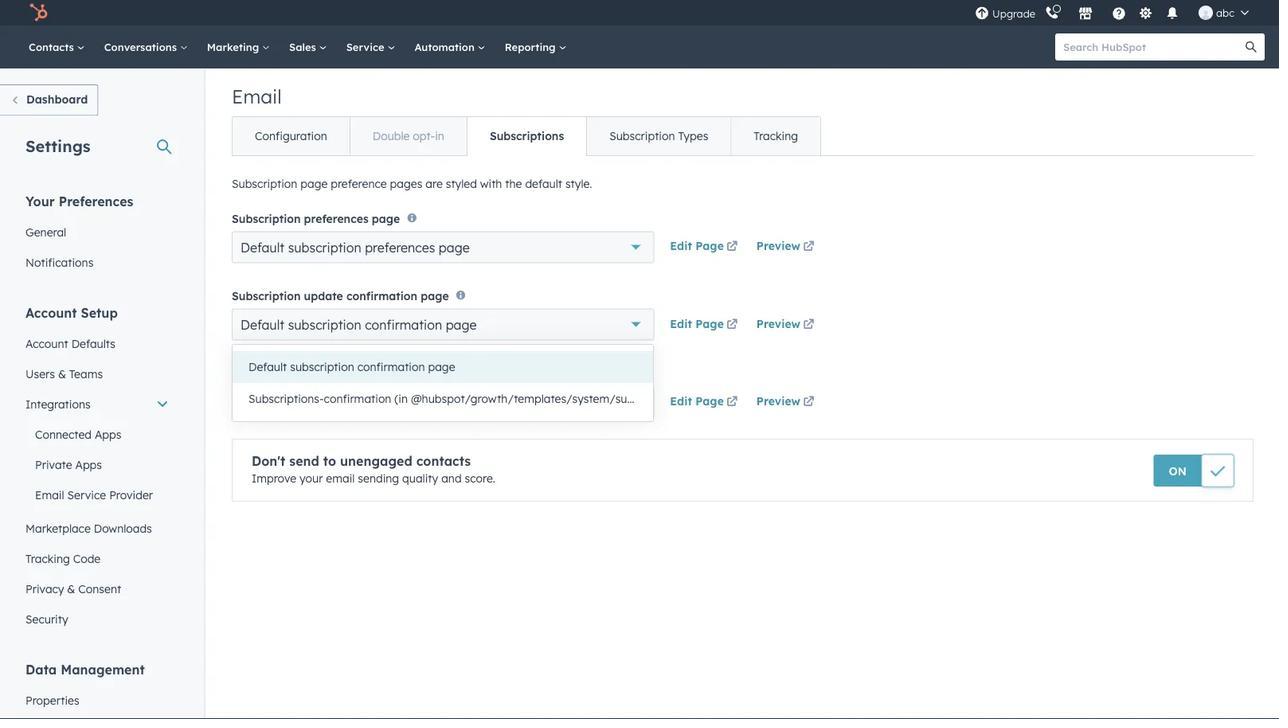 Task type: locate. For each thing, give the bounding box(es) containing it.
edit page link for default subscription confirmation page
[[670, 315, 741, 334]]

subscriptions link
[[467, 117, 587, 155]]

edit
[[670, 239, 692, 253], [670, 317, 692, 330], [670, 394, 692, 408]]

double opt-in
[[373, 129, 445, 143]]

2 vertical spatial edit page
[[670, 394, 724, 408]]

link opens in a new window image for default subscription preferences page edit page link
[[727, 238, 738, 257]]

link opens in a new window image inside edit page link
[[727, 242, 738, 253]]

settings
[[25, 136, 90, 156]]

account up users
[[25, 337, 68, 351]]

1 vertical spatial default subscription confirmation page
[[249, 360, 455, 374]]

link opens in a new window image
[[804, 242, 815, 253], [727, 319, 738, 330], [727, 397, 738, 408]]

1 vertical spatial email
[[35, 488, 64, 502]]

1 vertical spatial apps
[[75, 458, 102, 472]]

list box containing default subscription confirmation page
[[233, 345, 787, 421]]

connected
[[35, 427, 92, 441]]

conversations
[[104, 40, 180, 53]]

default subscription confirmation page down subscription update confirmation page at the left top of the page
[[241, 317, 477, 333]]

2 edit page from the top
[[670, 317, 724, 330]]

unsubscribe
[[336, 394, 408, 410]]

preview
[[757, 239, 801, 253], [757, 317, 801, 330], [757, 394, 801, 408]]

page inside dropdown button
[[446, 317, 477, 333]]

2 preview link from the top
[[757, 315, 818, 334]]

service
[[346, 40, 388, 53], [67, 488, 106, 502]]

your preferences
[[25, 193, 133, 209]]

link opens in a new window image inside preview "link"
[[804, 242, 815, 253]]

default up subscriptions- at the left of the page
[[249, 360, 287, 374]]

menu
[[974, 0, 1261, 25]]

subscription up backup
[[290, 360, 354, 374]]

0 vertical spatial link opens in a new window image
[[804, 242, 815, 253]]

1 vertical spatial preview
[[757, 317, 801, 330]]

reporting link
[[495, 25, 576, 69]]

subscription for subscription page preference pages are styled with the default style.
[[232, 177, 297, 191]]

preferences inside default subscription preferences page popup button
[[365, 239, 435, 255]]

subscription preferences page
[[232, 211, 400, 225]]

tracking inside account setup element
[[25, 552, 70, 566]]

confirmation
[[347, 289, 418, 303], [365, 317, 442, 333], [357, 360, 425, 374], [324, 392, 392, 406]]

link opens in a new window image
[[727, 238, 738, 257], [804, 238, 815, 257], [727, 242, 738, 253], [727, 315, 738, 334], [804, 315, 815, 334], [804, 319, 815, 330], [727, 393, 738, 412], [804, 393, 815, 412], [804, 397, 815, 408]]

page down pages
[[372, 211, 400, 225]]

1 vertical spatial edit page
[[670, 317, 724, 330]]

2 vertical spatial preview link
[[757, 393, 818, 412]]

configuration
[[255, 129, 327, 143]]

0 vertical spatial &
[[58, 367, 66, 381]]

provider
[[109, 488, 153, 502]]

1 account from the top
[[25, 305, 77, 321]]

email inside account setup element
[[35, 488, 64, 502]]

2 account from the top
[[25, 337, 68, 351]]

on
[[1169, 464, 1187, 478]]

marketing
[[207, 40, 262, 53]]

2 vertical spatial edit
[[670, 394, 692, 408]]

2 vertical spatial link opens in a new window image
[[727, 397, 738, 408]]

default subscription confirmation page up default backup unsubscribe page
[[249, 360, 455, 374]]

gary orlando image
[[1199, 6, 1214, 20]]

default up unknown
[[241, 317, 285, 333]]

email down private
[[35, 488, 64, 502]]

& right privacy
[[67, 582, 75, 596]]

default inside 'default backup unsubscribe page' popup button
[[241, 394, 285, 410]]

calling icon button
[[1039, 2, 1066, 23]]

1 vertical spatial preferences
[[365, 239, 435, 255]]

1 vertical spatial service
[[67, 488, 106, 502]]

service link
[[337, 25, 405, 69]]

0 vertical spatial edit page link
[[670, 238, 741, 257]]

marketing link
[[197, 25, 280, 69]]

preview link for default subscription confirmation page
[[757, 315, 818, 334]]

0 vertical spatial default subscription confirmation page
[[241, 317, 477, 333]]

default inside default subscription confirmation page dropdown button
[[241, 317, 285, 333]]

default for default subscription preferences page
[[241, 239, 285, 255]]

preferences down pages
[[365, 239, 435, 255]]

default inside default subscription preferences page popup button
[[241, 239, 285, 255]]

3 edit page link from the top
[[670, 393, 741, 412]]

confirmation up default subscription confirmation page button
[[365, 317, 442, 333]]

help image
[[1112, 7, 1127, 22]]

preview for default backup unsubscribe page
[[757, 394, 801, 408]]

email
[[232, 84, 282, 108], [35, 488, 64, 502]]

0 vertical spatial service
[[346, 40, 388, 53]]

0 vertical spatial edit page
[[670, 239, 724, 253]]

default down "subscription preferences page"
[[241, 239, 285, 255]]

page up "subscription preferences page"
[[301, 177, 328, 191]]

help button
[[1106, 0, 1133, 25]]

1 vertical spatial link opens in a new window image
[[727, 319, 738, 330]]

1 vertical spatial tracking
[[25, 552, 70, 566]]

link opens in a new window image for default subscription confirmation page
[[727, 319, 738, 330]]

account for account defaults
[[25, 337, 68, 351]]

reporting
[[505, 40, 559, 53]]

edit for default backup unsubscribe page
[[670, 394, 692, 408]]

apps down integrations button
[[95, 427, 121, 441]]

0 vertical spatial email
[[232, 84, 282, 108]]

1 preview link from the top
[[757, 238, 818, 257]]

conversations link
[[95, 25, 197, 69]]

0 vertical spatial preview
[[757, 239, 801, 253]]

account setup element
[[16, 304, 178, 635]]

edit page for default subscription confirmation page
[[670, 317, 724, 330]]

2 edit from the top
[[670, 317, 692, 330]]

improve
[[252, 472, 296, 486]]

quality
[[402, 472, 438, 486]]

subscription
[[610, 129, 675, 143], [232, 177, 297, 191], [232, 211, 301, 225], [232, 289, 301, 303]]

1 horizontal spatial email
[[232, 84, 282, 108]]

subscription inside default subscription preferences page popup button
[[288, 239, 361, 255]]

1 preview from the top
[[757, 239, 801, 253]]

confirmation down unknown contact subscription preferences
[[324, 392, 392, 406]]

0 horizontal spatial &
[[58, 367, 66, 381]]

subscription
[[288, 239, 361, 255], [288, 317, 361, 333], [290, 360, 354, 374], [331, 367, 398, 380]]

0 vertical spatial preferences
[[304, 211, 369, 225]]

notifications
[[25, 255, 94, 269]]

email up configuration
[[232, 84, 282, 108]]

account up account defaults at the left of page
[[25, 305, 77, 321]]

1 edit page from the top
[[670, 239, 724, 253]]

0 vertical spatial edit
[[670, 239, 692, 253]]

double
[[373, 129, 410, 143]]

1 horizontal spatial tracking
[[754, 129, 798, 143]]

3 preview from the top
[[757, 394, 801, 408]]

privacy & consent link
[[16, 574, 178, 604]]

0 vertical spatial tracking
[[754, 129, 798, 143]]

page down styled
[[439, 239, 470, 255]]

1 vertical spatial preview link
[[757, 315, 818, 334]]

1 horizontal spatial &
[[67, 582, 75, 596]]

link opens in a new window image for default backup unsubscribe page
[[727, 397, 738, 408]]

3 preview link from the top
[[757, 393, 818, 412]]

default down unknown
[[241, 394, 285, 410]]

0 horizontal spatial email
[[35, 488, 64, 502]]

link opens in a new window image for preview "link" corresponding to default subscription preferences page
[[804, 238, 815, 257]]

preview link for default backup unsubscribe page
[[757, 393, 818, 412]]

1 vertical spatial &
[[67, 582, 75, 596]]

@hubspot/growth/templates/system/subscriptions-
[[411, 392, 690, 406]]

& for users
[[58, 367, 66, 381]]

1 vertical spatial edit
[[670, 317, 692, 330]]

tracking code
[[25, 552, 101, 566]]

page up default subscription confirmation page button
[[446, 317, 477, 333]]

preview link
[[757, 238, 818, 257], [757, 315, 818, 334], [757, 393, 818, 412]]

Search HubSpot search field
[[1056, 33, 1251, 61]]

1 horizontal spatial service
[[346, 40, 388, 53]]

0 horizontal spatial tracking
[[25, 552, 70, 566]]

marketplace downloads link
[[16, 514, 178, 544]]

1 vertical spatial page
[[696, 317, 724, 330]]

preferences up 'default backup unsubscribe page' popup button
[[402, 367, 466, 380]]

0 vertical spatial page
[[696, 239, 724, 253]]

2 preview from the top
[[757, 317, 801, 330]]

2 vertical spatial preview
[[757, 394, 801, 408]]

3 page from the top
[[696, 394, 724, 408]]

3 edit from the top
[[670, 394, 692, 408]]

service right sales link
[[346, 40, 388, 53]]

sales
[[289, 40, 319, 53]]

contacts link
[[19, 25, 95, 69]]

dashboard link
[[0, 84, 98, 116]]

1 edit from the top
[[670, 239, 692, 253]]

page up 'default backup unsubscribe page' popup button
[[428, 360, 455, 374]]

sending
[[358, 472, 399, 486]]

subscription down update
[[288, 317, 361, 333]]

default
[[525, 177, 562, 191]]

1 page from the top
[[696, 239, 724, 253]]

0 vertical spatial apps
[[95, 427, 121, 441]]

your preferences element
[[16, 192, 178, 278]]

3 edit page from the top
[[670, 394, 724, 408]]

email for email service provider
[[35, 488, 64, 502]]

preferences up default subscription preferences page
[[304, 211, 369, 225]]

preview for default subscription preferences page
[[757, 239, 801, 253]]

and
[[442, 472, 462, 486]]

page inside button
[[428, 360, 455, 374]]

account defaults link
[[16, 329, 178, 359]]

don't send to unengaged contacts improve your email sending quality and score.
[[252, 453, 496, 486]]

default subscription confirmation page
[[241, 317, 477, 333], [249, 360, 455, 374]]

preference
[[331, 177, 387, 191]]

1 vertical spatial account
[[25, 337, 68, 351]]

default for default subscription confirmation page
[[241, 317, 285, 333]]

contacts
[[29, 40, 77, 53]]

dashboard
[[26, 92, 88, 106]]

default inside default subscription confirmation page button
[[249, 360, 287, 374]]

default backup unsubscribe page
[[241, 394, 443, 410]]

list box
[[233, 345, 787, 421]]

2 vertical spatial edit page link
[[670, 393, 741, 412]]

service down private apps link on the left bottom
[[67, 488, 106, 502]]

0 vertical spatial preview link
[[757, 238, 818, 257]]

navigation containing configuration
[[232, 116, 822, 156]]

preview for default subscription confirmation page
[[757, 317, 801, 330]]

page for default subscription confirmation page
[[696, 317, 724, 330]]

sales link
[[280, 25, 337, 69]]

page
[[696, 239, 724, 253], [696, 317, 724, 330], [696, 394, 724, 408]]

notifications button
[[1159, 0, 1186, 25]]

&
[[58, 367, 66, 381], [67, 582, 75, 596]]

properties link
[[16, 686, 178, 716]]

& for privacy
[[67, 582, 75, 596]]

tracking for tracking code
[[25, 552, 70, 566]]

confirmation.html)
[[690, 392, 787, 406]]

2 vertical spatial page
[[696, 394, 724, 408]]

edit page for default subscription preferences page
[[670, 239, 724, 253]]

1 vertical spatial edit page link
[[670, 315, 741, 334]]

account
[[25, 305, 77, 321], [25, 337, 68, 351]]

edit page link
[[670, 238, 741, 257], [670, 315, 741, 334], [670, 393, 741, 412]]

downloads
[[94, 521, 152, 535]]

edit page
[[670, 239, 724, 253], [670, 317, 724, 330], [670, 394, 724, 408]]

apps up email service provider
[[75, 458, 102, 472]]

1 edit page link from the top
[[670, 238, 741, 257]]

default for default backup unsubscribe page
[[241, 394, 285, 410]]

subscriptions-confirmation (in @hubspot/growth/templates/system/subscriptions-confirmation.html)
[[249, 392, 787, 406]]

marketplace downloads
[[25, 521, 152, 535]]

automation
[[415, 40, 478, 53]]

connected apps
[[35, 427, 121, 441]]

& right users
[[58, 367, 66, 381]]

0 horizontal spatial service
[[67, 488, 106, 502]]

2 page from the top
[[696, 317, 724, 330]]

link opens in a new window image for preview "link" associated with default subscription confirmation page
[[804, 315, 815, 334]]

settings link
[[1136, 4, 1156, 21]]

2 edit page link from the top
[[670, 315, 741, 334]]

preferences
[[304, 211, 369, 225], [365, 239, 435, 255], [402, 367, 466, 380]]

0 vertical spatial account
[[25, 305, 77, 321]]

subscription down "subscription preferences page"
[[288, 239, 361, 255]]

pages
[[390, 177, 423, 191]]

subscription inside default subscription confirmation page dropdown button
[[288, 317, 361, 333]]

navigation
[[232, 116, 822, 156]]



Task type: describe. For each thing, give the bounding box(es) containing it.
marketplaces button
[[1069, 0, 1103, 25]]

default subscription confirmation page button
[[232, 309, 654, 341]]

apps for private apps
[[75, 458, 102, 472]]

integrations
[[25, 397, 91, 411]]

edit page for default backup unsubscribe page
[[670, 394, 724, 408]]

types
[[678, 129, 709, 143]]

setup
[[81, 305, 118, 321]]

score.
[[465, 472, 496, 486]]

search image
[[1246, 41, 1257, 53]]

with
[[480, 177, 502, 191]]

subscription update confirmation page
[[232, 289, 449, 303]]

abc
[[1217, 6, 1235, 19]]

default subscription preferences page
[[241, 239, 470, 255]]

hubspot link
[[19, 3, 60, 22]]

email
[[326, 472, 355, 486]]

hubspot image
[[29, 3, 48, 22]]

general link
[[16, 217, 178, 247]]

users & teams
[[25, 367, 103, 381]]

the
[[505, 177, 522, 191]]

tracking link
[[731, 117, 821, 155]]

send
[[289, 453, 319, 469]]

email service provider
[[35, 488, 153, 502]]

data management
[[25, 662, 145, 678]]

backup
[[288, 394, 333, 410]]

opt-
[[413, 129, 435, 143]]

notifications image
[[1166, 7, 1180, 22]]

unknown
[[232, 367, 283, 380]]

abc button
[[1190, 0, 1259, 25]]

menu containing abc
[[974, 0, 1261, 25]]

notifications link
[[16, 247, 178, 278]]

defaults
[[71, 337, 115, 351]]

default subscription confirmation page button
[[233, 351, 653, 383]]

calling icon image
[[1045, 6, 1060, 21]]

page for default backup unsubscribe page
[[696, 394, 724, 408]]

confirmation down default subscription preferences page
[[347, 289, 418, 303]]

marketplace
[[25, 521, 91, 535]]

don't
[[252, 453, 286, 469]]

subscription up unsubscribe
[[331, 367, 398, 380]]

contact
[[286, 367, 328, 380]]

subscription for subscription preferences page
[[232, 211, 301, 225]]

in
[[435, 129, 445, 143]]

preview link for default subscription preferences page
[[757, 238, 818, 257]]

upgrade image
[[975, 7, 990, 21]]

code
[[73, 552, 101, 566]]

account for account setup
[[25, 305, 77, 321]]

search button
[[1238, 33, 1265, 61]]

management
[[61, 662, 145, 678]]

update
[[304, 289, 343, 303]]

to
[[323, 453, 336, 469]]

default subscription confirmation page inside dropdown button
[[241, 317, 477, 333]]

configuration link
[[233, 117, 350, 155]]

email service provider link
[[16, 480, 178, 510]]

style.
[[566, 177, 592, 191]]

settings image
[[1139, 7, 1153, 21]]

subscriptions-confirmation (in @hubspot/growth/templates/system/subscriptions-confirmation.html) button
[[233, 383, 787, 415]]

edit page link for default backup unsubscribe page
[[670, 393, 741, 412]]

subscription types link
[[587, 117, 731, 155]]

edit for default subscription confirmation page
[[670, 317, 692, 330]]

2 vertical spatial preferences
[[402, 367, 466, 380]]

your
[[300, 472, 323, 486]]

page for default subscription preferences page
[[696, 239, 724, 253]]

your
[[25, 193, 55, 209]]

(in
[[395, 392, 408, 406]]

private
[[35, 458, 72, 472]]

account setup
[[25, 305, 118, 321]]

account defaults
[[25, 337, 115, 351]]

data
[[25, 662, 57, 678]]

confirmation up '(in'
[[357, 360, 425, 374]]

privacy & consent
[[25, 582, 121, 596]]

page up default subscription confirmation page dropdown button
[[421, 289, 449, 303]]

marketplaces image
[[1079, 7, 1093, 22]]

users
[[25, 367, 55, 381]]

subscription inside default subscription confirmation page button
[[290, 360, 354, 374]]

upgrade
[[993, 7, 1036, 20]]

private apps link
[[16, 450, 178, 480]]

confirmation inside dropdown button
[[365, 317, 442, 333]]

subscription types
[[610, 129, 709, 143]]

tracking for tracking
[[754, 129, 798, 143]]

page right '(in'
[[412, 394, 443, 410]]

edit page link for default subscription preferences page
[[670, 238, 741, 257]]

contacts
[[416, 453, 471, 469]]

automation link
[[405, 25, 495, 69]]

link opens in a new window image for default backup unsubscribe page edit page link
[[727, 393, 738, 412]]

users & teams link
[[16, 359, 178, 389]]

unknown contact subscription preferences
[[232, 367, 466, 380]]

subscription for subscription types
[[610, 129, 675, 143]]

subscriptions
[[490, 129, 564, 143]]

privacy
[[25, 582, 64, 596]]

data management element
[[16, 661, 178, 719]]

general
[[25, 225, 66, 239]]

tracking code link
[[16, 544, 178, 574]]

service inside account setup element
[[67, 488, 106, 502]]

subscriptions-
[[249, 392, 324, 406]]

subscription for subscription update confirmation page
[[232, 289, 301, 303]]

link opens in a new window image for edit page link associated with default subscription confirmation page
[[727, 315, 738, 334]]

double opt-in link
[[350, 117, 467, 155]]

preferences
[[59, 193, 133, 209]]

apps for connected apps
[[95, 427, 121, 441]]

default subscription confirmation page inside button
[[249, 360, 455, 374]]

default subscription preferences page button
[[232, 231, 654, 263]]

link opens in a new window image for default backup unsubscribe page preview "link"
[[804, 393, 815, 412]]

edit for default subscription preferences page
[[670, 239, 692, 253]]

default backup unsubscribe page button
[[232, 386, 654, 418]]

subscription page preference pages are styled with the default style.
[[232, 177, 592, 191]]

email for email
[[232, 84, 282, 108]]

integrations button
[[16, 389, 178, 420]]



Task type: vqa. For each thing, say whether or not it's contained in the screenshot.


